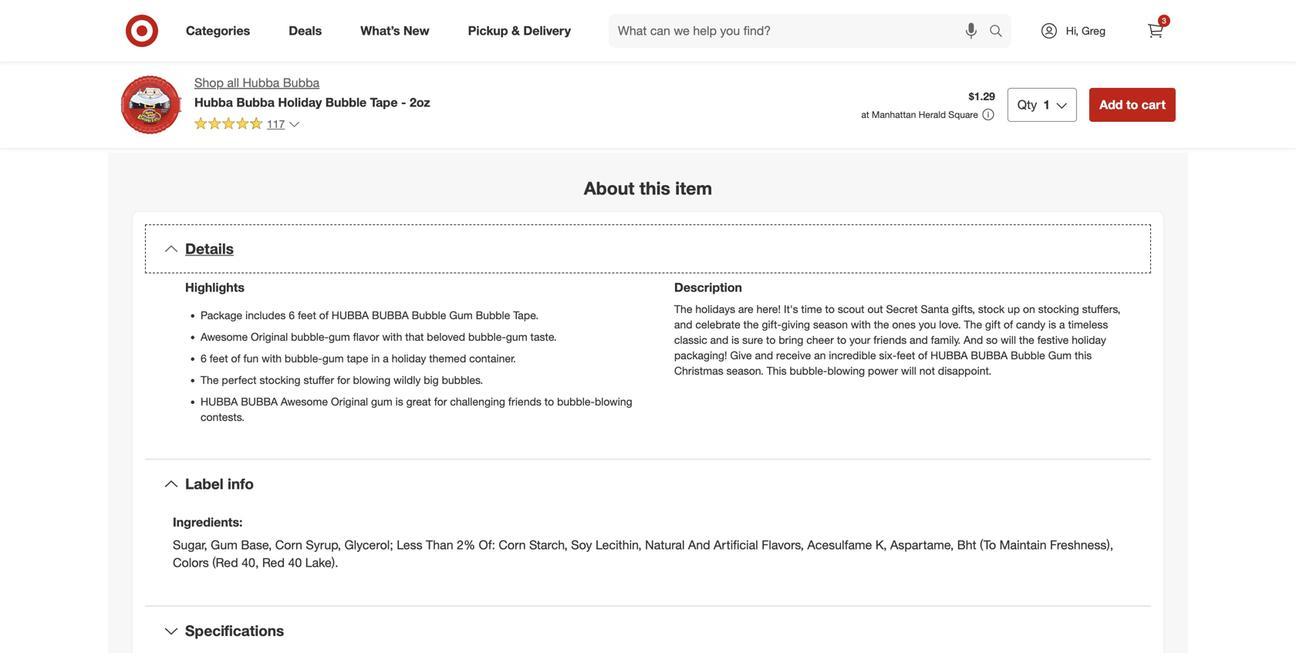 Task type: locate. For each thing, give the bounding box(es) containing it.
description
[[675, 280, 742, 295]]

the up classic
[[675, 302, 693, 316]]

2 horizontal spatial with
[[851, 318, 871, 331]]

six-
[[879, 349, 897, 362]]

1 horizontal spatial blowing
[[595, 395, 633, 409]]

natural
[[645, 538, 685, 553]]

2 horizontal spatial the
[[964, 318, 983, 331]]

0 horizontal spatial for
[[337, 373, 350, 387]]

shop all hubba bubba hubba bubba holiday bubble tape - 2oz
[[194, 75, 430, 110]]

christmas
[[675, 364, 724, 378]]

2 vertical spatial hubba
[[201, 395, 238, 409]]

0 horizontal spatial awesome
[[201, 330, 248, 344]]

for right stuffer
[[337, 373, 350, 387]]

friends right challenging
[[508, 395, 542, 409]]

0 vertical spatial friends
[[874, 333, 907, 347]]

0 vertical spatial is
[[1049, 318, 1057, 331]]

1 vertical spatial gum
[[1049, 349, 1072, 362]]

2 horizontal spatial hubba
[[931, 349, 968, 362]]

label
[[185, 475, 224, 493]]

image gallery element
[[120, 0, 630, 141]]

0 horizontal spatial hubba
[[201, 395, 238, 409]]

1 horizontal spatial awesome
[[281, 395, 328, 409]]

a right the in
[[383, 352, 389, 365]]

1 horizontal spatial friends
[[874, 333, 907, 347]]

this
[[640, 178, 671, 199], [1075, 349, 1092, 362]]

add
[[1100, 97, 1123, 112]]

1 vertical spatial bubba
[[236, 95, 275, 110]]

gum inside ingredients: sugar, gum base, corn syrup, glycerol; less than 2% of: corn starch, soy lecithin, natural and artificial flavors, acesulfame k, aspartame, bht (to maintain freshness), colors (red 40, red 40 lake).
[[211, 538, 238, 553]]

will left the not on the right bottom of page
[[901, 364, 917, 378]]

gum inside hubba bubba awesome original gum is great for challenging friends to bubble-blowing contests.
[[371, 395, 393, 409]]

0 horizontal spatial with
[[262, 352, 282, 365]]

2 horizontal spatial the
[[1019, 333, 1035, 347]]

bubble left "tape" on the top
[[325, 95, 367, 110]]

the down candy
[[1019, 333, 1035, 347]]

1 horizontal spatial stocking
[[1039, 302, 1080, 316]]

0 horizontal spatial corn
[[275, 538, 302, 553]]

info
[[228, 475, 254, 493]]

gum up the perfect stocking stuffer for blowing wildly big bubbles.
[[322, 352, 344, 365]]

bubba down so
[[971, 349, 1008, 362]]

1 horizontal spatial holiday
[[1072, 333, 1107, 347]]

0 vertical spatial a
[[1060, 318, 1065, 331]]

gum up (red
[[211, 538, 238, 553]]

3 link
[[1139, 14, 1173, 48]]

0 horizontal spatial this
[[640, 178, 671, 199]]

perfect
[[222, 373, 257, 387]]

big
[[424, 373, 439, 387]]

add to cart button
[[1090, 88, 1176, 122]]

1 horizontal spatial the
[[874, 318, 890, 331]]

0 vertical spatial holiday
[[1072, 333, 1107, 347]]

40,
[[242, 556, 259, 571]]

1 vertical spatial stocking
[[260, 373, 301, 387]]

awesome
[[201, 330, 248, 344], [281, 395, 328, 409]]

1 horizontal spatial for
[[434, 395, 447, 409]]

1 vertical spatial bubba
[[971, 349, 1008, 362]]

highlights
[[185, 280, 245, 295]]

this inside "description the holidays are here! it's time to scout out secret santa gifts, stock up on stocking stuffers, and celebrate the gift-giving season with the ones you love. the gift of candy is a timeless classic and is sure to bring cheer to your friends and family. and so will the  festive holiday packaging!  give and receive an incredible six-feet of hubba bubba bubble gum this christmas season. this  bubble-blowing power will not disappoint."
[[1075, 349, 1092, 362]]

is up the festive
[[1049, 318, 1057, 331]]

giving
[[782, 318, 810, 331]]

this left item
[[640, 178, 671, 199]]

1 horizontal spatial hubba
[[332, 309, 369, 322]]

the down out
[[874, 318, 890, 331]]

bubba
[[283, 75, 320, 90], [236, 95, 275, 110]]

1 vertical spatial for
[[434, 395, 447, 409]]

0 vertical spatial this
[[640, 178, 671, 199]]

acesulfame
[[808, 538, 872, 553]]

must have gifts
[[698, 16, 775, 30]]

family.
[[931, 333, 961, 347]]

0 vertical spatial for
[[337, 373, 350, 387]]

original inside hubba bubba awesome original gum is great for challenging friends to bubble-blowing contests.
[[331, 395, 368, 409]]

hi,
[[1067, 24, 1079, 37]]

0 horizontal spatial hubba
[[194, 95, 233, 110]]

of
[[319, 309, 329, 322], [1004, 318, 1013, 331], [919, 349, 928, 362], [231, 352, 240, 365]]

to up season at the right of the page
[[825, 302, 835, 316]]

a up the festive
[[1060, 318, 1065, 331]]

container.
[[469, 352, 516, 365]]

your
[[850, 333, 871, 347]]

stocking left stuffer
[[260, 373, 301, 387]]

$1.29
[[969, 90, 996, 103]]

feet up power
[[897, 349, 916, 362]]

hubba up contests.
[[201, 395, 238, 409]]

1 vertical spatial hubba
[[931, 349, 968, 362]]

with up your
[[851, 318, 871, 331]]

gum down the festive
[[1049, 349, 1072, 362]]

gum up beloved
[[449, 309, 473, 322]]

hubba inside hubba bubba awesome original gum is great for challenging friends to bubble-blowing contests.
[[201, 395, 238, 409]]

of up the '6 feet of fun with bubble-gum tape in a holiday themed container.'
[[319, 309, 329, 322]]

categories
[[186, 23, 250, 38]]

bubble down the festive
[[1011, 349, 1046, 362]]

bubba up the 'awesome original bubble-gum flavor with that beloved bubble-gum taste.'
[[372, 309, 409, 322]]

0 horizontal spatial the
[[201, 373, 219, 387]]

awesome down stuffer
[[281, 395, 328, 409]]

qty
[[1018, 97, 1037, 112]]

0 vertical spatial stocking
[[1039, 302, 1080, 316]]

with right fun
[[262, 352, 282, 365]]

hubba inside "description the holidays are here! it's time to scout out secret santa gifts, stock up on stocking stuffers, and celebrate the gift-giving season with the ones you love. the gift of candy is a timeless classic and is sure to bring cheer to your friends and family. and so will the  festive holiday packaging!  give and receive an incredible six-feet of hubba bubba bubble gum this christmas season. this  bubble-blowing power will not disappoint."
[[931, 349, 968, 362]]

1 vertical spatial this
[[1075, 349, 1092, 362]]

hubba right all
[[243, 75, 280, 90]]

out
[[868, 302, 883, 316]]

corn right of: at the bottom
[[499, 538, 526, 553]]

is inside hubba bubba awesome original gum is great for challenging friends to bubble-blowing contests.
[[396, 395, 403, 409]]

for inside hubba bubba awesome original gum is great for challenging friends to bubble-blowing contests.
[[434, 395, 447, 409]]

1 horizontal spatial this
[[1075, 349, 1092, 362]]

1 corn from the left
[[275, 538, 302, 553]]

1 horizontal spatial bubba
[[372, 309, 409, 322]]

holiday up wildly on the left of page
[[392, 352, 426, 365]]

at
[[862, 109, 870, 120]]

package includes 6 feet of hubba bubba bubble gum bubble tape.
[[201, 309, 539, 322]]

0 vertical spatial gum
[[449, 309, 473, 322]]

deals link
[[276, 14, 341, 48]]

with inside "description the holidays are here! it's time to scout out secret santa gifts, stock up on stocking stuffers, and celebrate the gift-giving season with the ones you love. the gift of candy is a timeless classic and is sure to bring cheer to your friends and family. and so will the  festive holiday packaging!  give and receive an incredible six-feet of hubba bubba bubble gum this christmas season. this  bubble-blowing power will not disappoint."
[[851, 318, 871, 331]]

cart
[[1142, 97, 1166, 112]]

awesome inside hubba bubba awesome original gum is great for challenging friends to bubble-blowing contests.
[[281, 395, 328, 409]]

0 vertical spatial bubba
[[283, 75, 320, 90]]

gum
[[449, 309, 473, 322], [1049, 349, 1072, 362]]

for right great
[[434, 395, 447, 409]]

1 vertical spatial friends
[[508, 395, 542, 409]]

feet up perfect
[[210, 352, 228, 365]]

new
[[404, 23, 430, 38]]

1 vertical spatial the
[[964, 318, 983, 331]]

6 down package
[[201, 352, 207, 365]]

lecithin,
[[596, 538, 642, 553]]

and right natural
[[688, 538, 711, 553]]

0 horizontal spatial a
[[383, 352, 389, 365]]

1 horizontal spatial bubba
[[283, 75, 320, 90]]

syrup,
[[306, 538, 341, 553]]

shop
[[194, 75, 224, 90]]

blowing inside "description the holidays are here! it's time to scout out secret santa gifts, stock up on stocking stuffers, and celebrate the gift-giving season with the ones you love. the gift of candy is a timeless classic and is sure to bring cheer to your friends and family. and so will the  festive holiday packaging!  give and receive an incredible six-feet of hubba bubba bubble gum this christmas season. this  bubble-blowing power will not disappoint."
[[828, 364, 865, 378]]

hubba down the shop
[[194, 95, 233, 110]]

1 horizontal spatial 6
[[289, 309, 295, 322]]

1 horizontal spatial hubba
[[243, 75, 280, 90]]

secret
[[886, 302, 918, 316]]

1 vertical spatial awesome
[[281, 395, 328, 409]]

blowing
[[828, 364, 865, 378], [353, 373, 391, 387], [595, 395, 633, 409]]

hubba
[[243, 75, 280, 90], [194, 95, 233, 110]]

bubba inside hubba bubba awesome original gum is great for challenging friends to bubble-blowing contests.
[[241, 395, 278, 409]]

bubble
[[325, 95, 367, 110], [412, 309, 446, 322], [476, 309, 510, 322], [1011, 349, 1046, 362]]

search button
[[982, 14, 1020, 51]]

the left perfect
[[201, 373, 219, 387]]

0 vertical spatial will
[[1001, 333, 1016, 347]]

friends inside hubba bubba awesome original gum is great for challenging friends to bubble-blowing contests.
[[508, 395, 542, 409]]

with left that
[[382, 330, 402, 344]]

the up the and
[[964, 318, 983, 331]]

is up give
[[732, 333, 740, 347]]

hubba down family.
[[931, 349, 968, 362]]

you
[[919, 318, 936, 331]]

season
[[813, 318, 848, 331]]

lake).
[[305, 556, 338, 571]]

2 horizontal spatial bubba
[[971, 349, 1008, 362]]

gum left great
[[371, 395, 393, 409]]

What can we help you find? suggestions appear below search field
[[609, 14, 993, 48]]

0 horizontal spatial stocking
[[260, 373, 301, 387]]

bubba up 117 link
[[236, 95, 275, 110]]

and down celebrate on the right of page
[[711, 333, 729, 347]]

soy
[[571, 538, 592, 553]]

stuffer
[[304, 373, 334, 387]]

2 horizontal spatial blowing
[[828, 364, 865, 378]]

to right add
[[1127, 97, 1139, 112]]

holiday down timeless
[[1072, 333, 1107, 347]]

red
[[262, 556, 285, 571]]

1 vertical spatial 6
[[201, 352, 207, 365]]

and down 'you'
[[910, 333, 928, 347]]

original
[[251, 330, 288, 344], [331, 395, 368, 409]]

original down the perfect stocking stuffer for blowing wildly big bubbles.
[[331, 395, 368, 409]]

bubba up the holiday
[[283, 75, 320, 90]]

qty 1
[[1018, 97, 1051, 112]]

1 vertical spatial original
[[331, 395, 368, 409]]

and down "sure"
[[755, 349, 773, 362]]

0 vertical spatial 6
[[289, 309, 295, 322]]

6 right includes
[[289, 309, 295, 322]]

0 horizontal spatial original
[[251, 330, 288, 344]]

0 vertical spatial awesome
[[201, 330, 248, 344]]

1 vertical spatial hubba
[[194, 95, 233, 110]]

1 horizontal spatial the
[[675, 302, 693, 316]]

to
[[1127, 97, 1139, 112], [825, 302, 835, 316], [766, 333, 776, 347], [837, 333, 847, 347], [545, 395, 554, 409]]

hubba bubba holiday bubble tape - 2oz, 6 of 9 image
[[381, 0, 630, 94]]

that
[[405, 330, 424, 344]]

gum inside "description the holidays are here! it's time to scout out secret santa gifts, stock up on stocking stuffers, and celebrate the gift-giving season with the ones you love. the gift of candy is a timeless classic and is sure to bring cheer to your friends and family. and so will the  festive holiday packaging!  give and receive an incredible six-feet of hubba bubba bubble gum this christmas season. this  bubble-blowing power will not disappoint."
[[1049, 349, 1072, 362]]

(to
[[980, 538, 996, 553]]

1 horizontal spatial gum
[[1049, 349, 1072, 362]]

0 vertical spatial hubba
[[332, 309, 369, 322]]

friends
[[874, 333, 907, 347], [508, 395, 542, 409]]

friends up 'six-' at the right bottom of page
[[874, 333, 907, 347]]

1 horizontal spatial a
[[1060, 318, 1065, 331]]

original down includes
[[251, 330, 288, 344]]

1 vertical spatial will
[[901, 364, 917, 378]]

of right 'gift'
[[1004, 318, 1013, 331]]

bubble inside "description the holidays are here! it's time to scout out secret santa gifts, stock up on stocking stuffers, and celebrate the gift-giving season with the ones you love. the gift of candy is a timeless classic and is sure to bring cheer to your friends and family. and so will the  festive holiday packaging!  give and receive an incredible six-feet of hubba bubba bubble gum this christmas season. this  bubble-blowing power will not disappoint."
[[1011, 349, 1046, 362]]

and
[[675, 318, 693, 331], [711, 333, 729, 347], [910, 333, 928, 347], [755, 349, 773, 362], [688, 538, 711, 553]]

0 vertical spatial hubba
[[243, 75, 280, 90]]

love.
[[939, 318, 961, 331]]

of left fun
[[231, 352, 240, 365]]

hubba
[[332, 309, 369, 322], [931, 349, 968, 362], [201, 395, 238, 409]]

0 horizontal spatial the
[[744, 318, 759, 331]]

is left great
[[396, 395, 403, 409]]

0 horizontal spatial is
[[396, 395, 403, 409]]

to down taste.
[[545, 395, 554, 409]]

blowing inside hubba bubba awesome original gum is great for challenging friends to bubble-blowing contests.
[[595, 395, 633, 409]]

holiday
[[1072, 333, 1107, 347], [392, 352, 426, 365]]

0 vertical spatial original
[[251, 330, 288, 344]]

the perfect stocking stuffer for blowing wildly big bubbles.
[[201, 373, 483, 387]]

1 horizontal spatial original
[[331, 395, 368, 409]]

1 vertical spatial holiday
[[392, 352, 426, 365]]

add to cart
[[1100, 97, 1166, 112]]

will right so
[[1001, 333, 1016, 347]]

and
[[964, 333, 983, 347]]

0 horizontal spatial friends
[[508, 395, 542, 409]]

the
[[675, 302, 693, 316], [964, 318, 983, 331], [201, 373, 219, 387]]

feet
[[298, 309, 316, 322], [897, 349, 916, 362], [210, 352, 228, 365]]

holiday inside "description the holidays are here! it's time to scout out secret santa gifts, stock up on stocking stuffers, and celebrate the gift-giving season with the ones you love. the gift of candy is a timeless classic and is sure to bring cheer to your friends and family. and so will the  festive holiday packaging!  give and receive an incredible six-feet of hubba bubba bubble gum this christmas season. this  bubble-blowing power will not disappoint."
[[1072, 333, 1107, 347]]

with
[[851, 318, 871, 331], [382, 330, 402, 344], [262, 352, 282, 365]]

bht
[[958, 538, 977, 553]]

1 vertical spatial is
[[732, 333, 740, 347]]

bubba down perfect
[[241, 395, 278, 409]]

delivery
[[524, 23, 571, 38]]

2 vertical spatial bubba
[[241, 395, 278, 409]]

corn up 40
[[275, 538, 302, 553]]

what's new
[[361, 23, 430, 38]]

sponsored
[[1130, 113, 1176, 124]]

the up "sure"
[[744, 318, 759, 331]]

1 horizontal spatial corn
[[499, 538, 526, 553]]

friends inside "description the holidays are here! it's time to scout out secret santa gifts, stock up on stocking stuffers, and celebrate the gift-giving season with the ones you love. the gift of candy is a timeless classic and is sure to bring cheer to your friends and family. and so will the  festive holiday packaging!  give and receive an incredible six-feet of hubba bubba bubble gum this christmas season. this  bubble-blowing power will not disappoint."
[[874, 333, 907, 347]]

0 horizontal spatial bubba
[[241, 395, 278, 409]]

0 vertical spatial bubba
[[372, 309, 409, 322]]

and inside ingredients: sugar, gum base, corn syrup, glycerol; less than 2% of: corn starch, soy lecithin, natural and artificial flavors, acesulfame k, aspartame, bht (to maintain freshness), colors (red 40, red 40 lake).
[[688, 538, 711, 553]]

stocking right on
[[1039, 302, 1080, 316]]

2 horizontal spatial feet
[[897, 349, 916, 362]]

hubba up flavor
[[332, 309, 369, 322]]

awesome down package
[[201, 330, 248, 344]]

will
[[1001, 333, 1016, 347], [901, 364, 917, 378]]

feet right includes
[[298, 309, 316, 322]]

this down timeless
[[1075, 349, 1092, 362]]

2 vertical spatial is
[[396, 395, 403, 409]]

description the holidays are here! it's time to scout out secret santa gifts, stock up on stocking stuffers, and celebrate the gift-giving season with the ones you love. the gift of candy is a timeless classic and is sure to bring cheer to your friends and family. and so will the  festive holiday packaging!  give and receive an incredible six-feet of hubba bubba bubble gum this christmas season. this  bubble-blowing power will not disappoint.
[[675, 280, 1121, 378]]

3
[[1162, 16, 1167, 25]]



Task type: describe. For each thing, give the bounding box(es) containing it.
label info button
[[145, 460, 1151, 509]]

incredible
[[829, 349, 876, 362]]

0 horizontal spatial blowing
[[353, 373, 391, 387]]

6 feet of fun with bubble-gum tape in a holiday themed container.
[[201, 352, 516, 365]]

aspartame,
[[891, 538, 954, 553]]

holidays
[[696, 302, 736, 316]]

classic
[[675, 333, 708, 347]]

festive
[[1038, 333, 1069, 347]]

2 horizontal spatial is
[[1049, 318, 1057, 331]]

to inside add to cart button
[[1127, 97, 1139, 112]]

bubble up that
[[412, 309, 446, 322]]

0 horizontal spatial will
[[901, 364, 917, 378]]

hubba bubba holiday bubble tape - 2oz, 5 of 9 image
[[120, 0, 369, 94]]

0 horizontal spatial bubba
[[236, 95, 275, 110]]

all
[[227, 75, 239, 90]]

0 vertical spatial the
[[675, 302, 693, 316]]

pickup & delivery link
[[455, 14, 590, 48]]

image of hubba bubba holiday bubble tape - 2oz image
[[120, 74, 182, 136]]

117 link
[[194, 116, 300, 134]]

item
[[676, 178, 712, 199]]

so
[[986, 333, 998, 347]]

maintain
[[1000, 538, 1047, 553]]

timeless
[[1068, 318, 1109, 331]]

bubble- inside "description the holidays are here! it's time to scout out secret santa gifts, stock up on stocking stuffers, and celebrate the gift-giving season with the ones you love. the gift of candy is a timeless classic and is sure to bring cheer to your friends and family. and so will the  festive holiday packaging!  give and receive an incredible six-feet of hubba bubba bubble gum this christmas season. this  bubble-blowing power will not disappoint."
[[790, 364, 828, 378]]

receive
[[776, 349, 811, 362]]

santa
[[921, 302, 949, 316]]

bubba inside "description the holidays are here! it's time to scout out secret santa gifts, stock up on stocking stuffers, and celebrate the gift-giving season with the ones you love. the gift of candy is a timeless classic and is sure to bring cheer to your friends and family. and so will the  festive holiday packaging!  give and receive an incredible six-feet of hubba bubba bubble gum this christmas season. this  bubble-blowing power will not disappoint."
[[971, 349, 1008, 362]]

wildly
[[394, 373, 421, 387]]

not
[[920, 364, 935, 378]]

to left your
[[837, 333, 847, 347]]

at manhattan herald square
[[862, 109, 979, 120]]

sure
[[743, 333, 763, 347]]

tape
[[347, 352, 369, 365]]

power
[[868, 364, 898, 378]]

are
[[739, 302, 754, 316]]

1 horizontal spatial with
[[382, 330, 402, 344]]

gum left flavor
[[329, 330, 350, 344]]

label info
[[185, 475, 254, 493]]

gifts
[[752, 16, 775, 30]]

-
[[401, 95, 406, 110]]

base,
[[241, 538, 272, 553]]

specifications
[[185, 622, 284, 640]]

tape
[[370, 95, 398, 110]]

k,
[[876, 538, 887, 553]]

scout
[[838, 302, 865, 316]]

stocking inside "description the holidays are here! it's time to scout out secret santa gifts, stock up on stocking stuffers, and celebrate the gift-giving season with the ones you love. the gift of candy is a timeless classic and is sure to bring cheer to your friends and family. and so will the  festive holiday packaging!  give and receive an incredible six-feet of hubba bubba bubble gum this christmas season. this  bubble-blowing power will not disappoint."
[[1039, 302, 1080, 316]]

on
[[1023, 302, 1036, 316]]

includes
[[245, 309, 286, 322]]

cheer
[[807, 333, 834, 347]]

pickup
[[468, 23, 508, 38]]

1 horizontal spatial feet
[[298, 309, 316, 322]]

0 horizontal spatial feet
[[210, 352, 228, 365]]

awesome original bubble-gum flavor with that beloved bubble-gum taste.
[[201, 330, 557, 344]]

bring
[[779, 333, 804, 347]]

gifts,
[[952, 302, 976, 316]]

season.
[[727, 364, 764, 378]]

&
[[512, 23, 520, 38]]

give
[[731, 349, 752, 362]]

details button
[[145, 225, 1151, 274]]

must
[[698, 16, 722, 30]]

to down gift-
[[766, 333, 776, 347]]

bubbles.
[[442, 373, 483, 387]]

1 vertical spatial a
[[383, 352, 389, 365]]

0 horizontal spatial holiday
[[392, 352, 426, 365]]

about this item
[[584, 178, 712, 199]]

holiday
[[278, 95, 322, 110]]

gum down tape.
[[506, 330, 528, 344]]

tape.
[[513, 309, 539, 322]]

2 corn from the left
[[499, 538, 526, 553]]

hi, greg
[[1067, 24, 1106, 37]]

hubba bubba awesome original gum is great for challenging friends to bubble-blowing contests.
[[201, 395, 633, 424]]

ones
[[893, 318, 916, 331]]

a inside "description the holidays are here! it's time to scout out secret santa gifts, stock up on stocking stuffers, and celebrate the gift-giving season with the ones you love. the gift of candy is a timeless classic and is sure to bring cheer to your friends and family. and so will the  festive holiday packaging!  give and receive an incredible six-feet of hubba bubba bubble gum this christmas season. this  bubble-blowing power will not disappoint."
[[1060, 318, 1065, 331]]

specifications button
[[145, 607, 1151, 654]]

beloved
[[427, 330, 465, 344]]

gift
[[986, 318, 1001, 331]]

about
[[584, 178, 635, 199]]

square
[[949, 109, 979, 120]]

contests.
[[201, 410, 245, 424]]

bubble- inside hubba bubba awesome original gum is great for challenging friends to bubble-blowing contests.
[[557, 395, 595, 409]]

of up the not on the right bottom of page
[[919, 349, 928, 362]]

1 horizontal spatial is
[[732, 333, 740, 347]]

in
[[372, 352, 380, 365]]

up
[[1008, 302, 1020, 316]]

and up classic
[[675, 318, 693, 331]]

bubble left tape.
[[476, 309, 510, 322]]

flavors,
[[762, 538, 804, 553]]

2 vertical spatial the
[[201, 373, 219, 387]]

feet inside "description the holidays are here! it's time to scout out secret santa gifts, stock up on stocking stuffers, and celebrate the gift-giving season with the ones you love. the gift of candy is a timeless classic and is sure to bring cheer to your friends and family. and so will the  festive holiday packaging!  give and receive an incredible six-feet of hubba bubba bubble gum this christmas season. this  bubble-blowing power will not disappoint."
[[897, 349, 916, 362]]

packaging!
[[675, 349, 728, 362]]

this
[[767, 364, 787, 378]]

have
[[725, 16, 749, 30]]

colors
[[173, 556, 209, 571]]

manhattan
[[872, 109, 916, 120]]

greg
[[1082, 24, 1106, 37]]

here!
[[757, 302, 781, 316]]

2oz
[[410, 95, 430, 110]]

deals
[[289, 23, 322, 38]]

to inside hubba bubba awesome original gum is great for challenging friends to bubble-blowing contests.
[[545, 395, 554, 409]]

0 horizontal spatial gum
[[449, 309, 473, 322]]

must have gifts button
[[667, 6, 775, 40]]

gift-
[[762, 318, 782, 331]]

sugar,
[[173, 538, 207, 553]]

flavor
[[353, 330, 379, 344]]

0 horizontal spatial 6
[[201, 352, 207, 365]]

candy
[[1016, 318, 1046, 331]]

bubble inside shop all hubba bubba hubba bubba holiday bubble tape - 2oz
[[325, 95, 367, 110]]

117
[[267, 117, 285, 131]]

1 horizontal spatial will
[[1001, 333, 1016, 347]]

40
[[288, 556, 302, 571]]

an
[[814, 349, 826, 362]]

categories link
[[173, 14, 270, 48]]



Task type: vqa. For each thing, say whether or not it's contained in the screenshot.
flavor
yes



